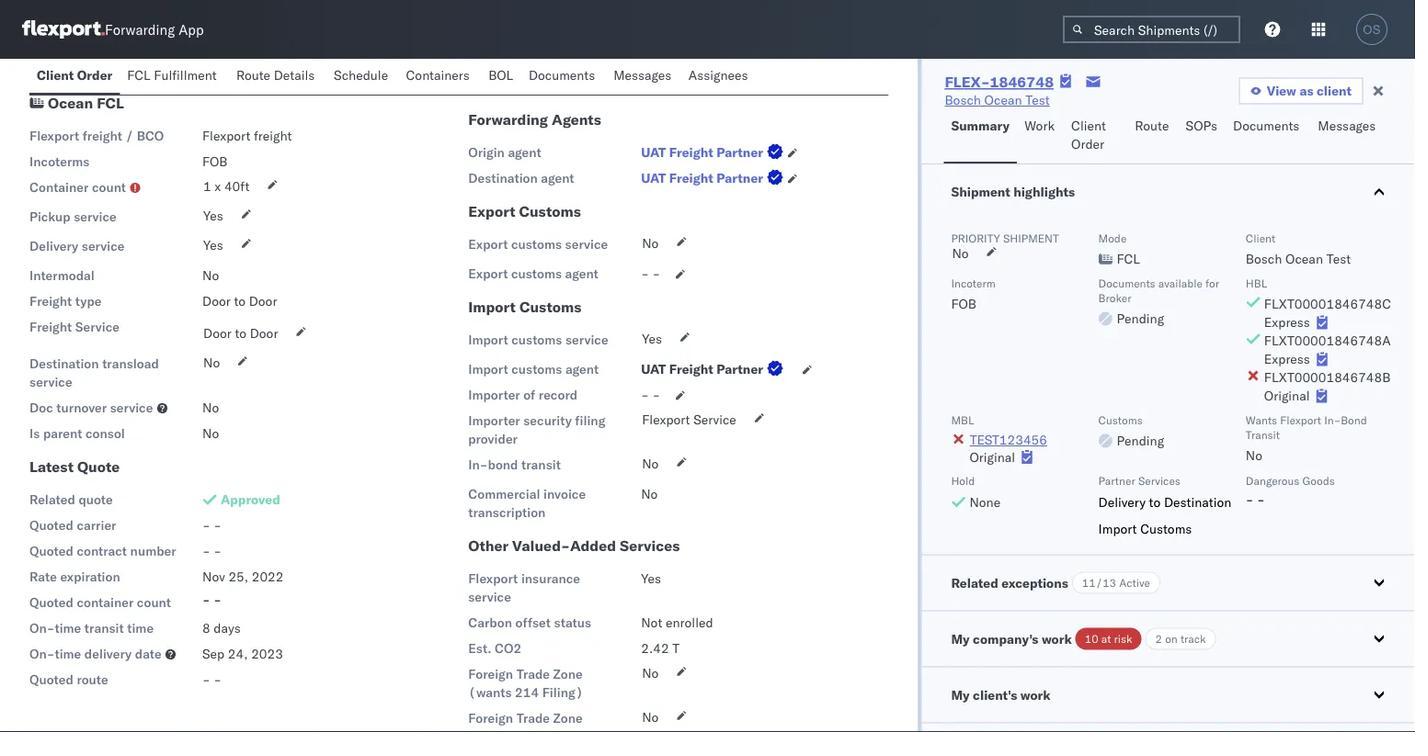 Task type: vqa. For each thing, say whether or not it's contained in the screenshot.


Task type: locate. For each thing, give the bounding box(es) containing it.
transit for time
[[84, 621, 124, 637]]

assignees button
[[681, 59, 759, 95]]

1 vertical spatial to
[[235, 326, 246, 342]]

flexport inside wants flexport in-bond transit no
[[1280, 413, 1321, 427]]

1 vertical spatial documents
[[1233, 118, 1300, 134]]

2 freight from the left
[[254, 128, 292, 144]]

messages button
[[606, 59, 681, 95], [1311, 109, 1386, 164]]

service up consol
[[110, 400, 153, 416]]

1 vertical spatial export
[[468, 236, 508, 252]]

destination for destination agent
[[468, 170, 538, 186]]

client up 'hbl'
[[1246, 231, 1275, 245]]

importer left of
[[468, 387, 520, 403]]

pickup
[[29, 209, 70, 225]]

route inside button
[[236, 67, 270, 83]]

(wants inside foreign trade zone (wants ftz entry)
[[468, 729, 512, 733]]

type
[[75, 293, 102, 309]]

no
[[642, 235, 659, 251], [952, 246, 969, 262], [202, 268, 219, 284], [203, 355, 220, 371], [202, 400, 219, 416], [202, 426, 219, 442], [1246, 448, 1262, 464], [642, 456, 659, 472], [641, 486, 658, 503], [642, 666, 659, 682], [642, 710, 659, 726]]

pending up partner services in the bottom right of the page
[[1117, 433, 1164, 449]]

ftz
[[515, 729, 538, 733]]

commercial
[[468, 486, 540, 503]]

partner services
[[1098, 474, 1180, 488]]

destination
[[468, 170, 538, 186], [29, 356, 99, 372], [1164, 494, 1232, 510]]

services
[[1138, 474, 1180, 488], [620, 537, 680, 555]]

1 trade from the top
[[516, 667, 550, 683]]

1 horizontal spatial client order
[[1071, 118, 1106, 152]]

uat for destination agent
[[641, 170, 666, 186]]

invoice
[[543, 486, 586, 503]]

1 vertical spatial (wants
[[468, 729, 512, 733]]

flexport down other
[[468, 571, 518, 587]]

0 vertical spatial delivery
[[29, 238, 78, 254]]

flexport service
[[642, 412, 736, 428]]

1 horizontal spatial destination
[[468, 170, 538, 186]]

services right added
[[620, 537, 680, 555]]

transcription
[[468, 505, 546, 521]]

service for import customs service
[[565, 332, 608, 348]]

1 vertical spatial zone
[[553, 711, 583, 727]]

(wants
[[468, 685, 512, 701], [468, 729, 512, 733]]

1 vertical spatial messages
[[1318, 118, 1376, 134]]

2 horizontal spatial bosch
[[1246, 251, 1282, 267]]

service up carbon
[[468, 589, 511, 605]]

2 foreign from the top
[[468, 711, 513, 727]]

freight type
[[29, 293, 102, 309]]

order right work 'button'
[[1071, 136, 1104, 152]]

fulfillment
[[154, 67, 217, 83]]

schedule
[[334, 67, 388, 83]]

customs up import customs agent
[[511, 332, 562, 348]]

fcl for fcl fulfillment
[[127, 67, 150, 83]]

export down export customs service
[[468, 266, 508, 282]]

0 vertical spatial on-
[[29, 621, 55, 637]]

yes for pickup service
[[203, 208, 223, 224]]

2 quoted from the top
[[29, 543, 73, 560]]

exceptions
[[1002, 575, 1068, 591]]

express for flxt00001846748c
[[1264, 314, 1310, 331]]

1 vertical spatial pending
[[1117, 433, 1164, 449]]

wants
[[1246, 413, 1277, 427]]

flexport inside flexport insurance service
[[468, 571, 518, 587]]

sep
[[202, 646, 225, 663]]

count right container
[[137, 595, 171, 611]]

export down destination agent
[[468, 202, 515, 221]]

1 horizontal spatial messages
[[1318, 118, 1376, 134]]

work inside button
[[1020, 687, 1051, 704]]

fcl down the mode
[[1117, 251, 1140, 267]]

my left "client's"
[[951, 687, 970, 704]]

in- down the 'provider'
[[468, 457, 488, 473]]

bosch ocean test link
[[945, 91, 1050, 109]]

0 horizontal spatial forwarding
[[105, 21, 175, 38]]

foreign down est. co2
[[468, 667, 513, 683]]

customs up export customs service
[[519, 202, 581, 221]]

1 horizontal spatial route
[[1135, 118, 1169, 134]]

zone up filing)
[[553, 667, 583, 683]]

customs for export customs agent
[[511, 266, 562, 282]]

customs for export customs service
[[511, 236, 562, 252]]

fcl inside button
[[127, 67, 150, 83]]

forwarding
[[105, 21, 175, 38], [468, 110, 548, 129]]

agents
[[552, 110, 601, 129]]

1 horizontal spatial transit
[[521, 457, 561, 473]]

flexport right 'wants'
[[1280, 413, 1321, 427]]

service for export customs service
[[565, 236, 608, 252]]

on-
[[29, 621, 55, 637], [29, 646, 55, 663]]

2 vertical spatial destination
[[1164, 494, 1232, 510]]

3 quoted from the top
[[29, 595, 73, 611]]

1 horizontal spatial test
[[1025, 92, 1050, 108]]

-
[[641, 52, 649, 69], [652, 52, 660, 69], [641, 266, 649, 282], [652, 266, 660, 282], [641, 387, 649, 403], [652, 387, 660, 403], [1246, 491, 1254, 508], [1257, 491, 1265, 508], [202, 518, 210, 534], [214, 518, 222, 534], [202, 543, 210, 560], [214, 543, 222, 560], [202, 592, 210, 608], [214, 592, 222, 608], [202, 672, 210, 688], [214, 672, 222, 688]]

2 vertical spatial uat freight partner
[[641, 361, 763, 377]]

2 trade from the top
[[516, 711, 550, 727]]

0 vertical spatial client order button
[[29, 59, 120, 95]]

customs up partner services in the bottom right of the page
[[1098, 413, 1143, 427]]

1 vertical spatial transit
[[84, 621, 124, 637]]

1 my from the top
[[951, 631, 970, 647]]

1 horizontal spatial messages button
[[1311, 109, 1386, 164]]

smb
[[126, 41, 154, 57]]

zone inside foreign trade zone (wants 214 filing)
[[553, 667, 583, 683]]

2 vertical spatial fcl
[[1117, 251, 1140, 267]]

bosch up 'hbl'
[[1246, 251, 1282, 267]]

1 horizontal spatial fcl
[[127, 67, 150, 83]]

3 uat from the top
[[641, 361, 666, 377]]

11/13
[[1082, 577, 1116, 590]]

2 (wants from the top
[[468, 729, 512, 733]]

flex-1846748
[[945, 73, 1054, 91]]

service
[[75, 319, 120, 335], [693, 412, 736, 428]]

customs up import customs service
[[519, 298, 581, 316]]

nov 25, 2022
[[202, 569, 284, 585]]

in- inside wants flexport in-bond transit no
[[1324, 413, 1341, 427]]

original up 'wants'
[[1264, 388, 1310, 404]]

0 vertical spatial count
[[92, 179, 126, 195]]

1 vertical spatial forwarding
[[468, 110, 548, 129]]

contract
[[77, 543, 127, 560]]

related for related quote
[[29, 492, 75, 508]]

1 x 40ft
[[203, 178, 249, 194]]

on- for on-time transit time
[[29, 621, 55, 637]]

(wants left 214
[[468, 685, 512, 701]]

0 horizontal spatial related
[[29, 492, 75, 508]]

broker
[[1098, 291, 1131, 305]]

1 horizontal spatial original
[[1264, 388, 1310, 404]]

service for flexport insurance service
[[468, 589, 511, 605]]

client inside client bosch ocean test incoterm fob
[[1246, 231, 1275, 245]]

0 vertical spatial client
[[37, 67, 74, 83]]

0 vertical spatial uat
[[641, 144, 666, 160]]

messages button left assignees
[[606, 59, 681, 95]]

(wants left ftz
[[468, 729, 512, 733]]

export down "export customs"
[[468, 236, 508, 252]]

on
[[1165, 633, 1178, 647]]

0 vertical spatial destination
[[468, 170, 538, 186]]

1 vertical spatial related
[[951, 575, 998, 591]]

import for yes
[[468, 332, 508, 348]]

foreign for foreign trade zone (wants 214 filing)
[[468, 667, 513, 683]]

shipment highlights button
[[922, 165, 1415, 220]]

agent
[[508, 144, 541, 160], [541, 170, 574, 186], [565, 266, 598, 282], [565, 361, 599, 377]]

0 horizontal spatial client order
[[37, 67, 112, 83]]

0 horizontal spatial messages
[[613, 67, 671, 83]]

flexport right 'filing'
[[642, 412, 690, 428]]

0 horizontal spatial test
[[725, 78, 751, 94]]

valued-
[[512, 537, 570, 555]]

messages button down client
[[1311, 109, 1386, 164]]

foreign inside foreign trade zone (wants ftz entry)
[[468, 711, 513, 727]]

1 horizontal spatial related
[[951, 575, 998, 591]]

destination inside destination transload service
[[29, 356, 99, 372]]

trade for 214
[[516, 667, 550, 683]]

service for freight service
[[75, 319, 120, 335]]

customs up of
[[511, 361, 562, 377]]

days
[[214, 621, 241, 637]]

1 vertical spatial trade
[[516, 711, 550, 727]]

freight left /
[[82, 128, 122, 144]]

count up the pickup service
[[92, 179, 126, 195]]

test inside bosch ocean test link
[[1025, 92, 1050, 108]]

yes
[[203, 208, 223, 224], [203, 237, 223, 253], [642, 331, 662, 347], [641, 571, 661, 587]]

1 pending from the top
[[1117, 311, 1164, 327]]

(wants inside foreign trade zone (wants 214 filing)
[[468, 685, 512, 701]]

time up on-time delivery date
[[55, 621, 81, 637]]

0 horizontal spatial transit
[[84, 621, 124, 637]]

0 vertical spatial services
[[1138, 474, 1180, 488]]

foreign
[[468, 667, 513, 683], [468, 711, 513, 727]]

import customs service
[[468, 332, 608, 348]]

0 vertical spatial messages button
[[606, 59, 681, 95]]

client order
[[37, 67, 112, 83], [1071, 118, 1106, 152]]

transload
[[102, 356, 159, 372]]

0 vertical spatial work
[[1042, 631, 1072, 647]]

documents button up agents
[[521, 59, 606, 95]]

0 vertical spatial pending
[[1117, 311, 1164, 327]]

service up the export customs agent
[[565, 236, 608, 252]]

0 vertical spatial importer
[[468, 387, 520, 403]]

customs up the export customs agent
[[511, 236, 562, 252]]

agent up record
[[565, 361, 599, 377]]

delivery down partner services in the bottom right of the page
[[1098, 494, 1146, 510]]

4 quoted from the top
[[29, 672, 73, 688]]

freight for flexport freight / bco
[[82, 128, 122, 144]]

import up import customs agent
[[468, 332, 508, 348]]

route left sops
[[1135, 118, 1169, 134]]

foreign down foreign trade zone (wants 214 filing)
[[468, 711, 513, 727]]

my left 'company's'
[[951, 631, 970, 647]]

2 importer from the top
[[468, 413, 520, 429]]

2 vertical spatial to
[[1149, 494, 1161, 510]]

bosch left assignees
[[641, 78, 679, 94]]

to for freight service
[[235, 326, 246, 342]]

zone inside foreign trade zone (wants ftz entry)
[[553, 711, 583, 727]]

2 uat freight partner from the top
[[641, 170, 763, 186]]

destination down the origin agent
[[468, 170, 538, 186]]

route details
[[236, 67, 315, 83]]

bol
[[488, 67, 513, 83]]

1 (wants from the top
[[468, 685, 512, 701]]

0 vertical spatial (wants
[[468, 685, 512, 701]]

delivery
[[29, 238, 78, 254], [1098, 494, 1146, 510]]

0 vertical spatial trade
[[516, 667, 550, 683]]

1 vertical spatial uat
[[641, 170, 666, 186]]

fcl
[[127, 67, 150, 83], [97, 94, 124, 112], [1117, 251, 1140, 267]]

service up doc
[[29, 374, 72, 390]]

on- up the quoted route
[[29, 646, 55, 663]]

is
[[29, 426, 40, 442]]

2 horizontal spatial client
[[1246, 231, 1275, 245]]

destination down the freight service
[[29, 356, 99, 372]]

/
[[126, 128, 133, 144]]

flexport up 1 x 40ft
[[202, 128, 250, 144]]

0 vertical spatial service
[[75, 319, 120, 335]]

services up delivery to destination
[[1138, 474, 1180, 488]]

1 vertical spatial client order
[[1071, 118, 1106, 152]]

2 on track
[[1155, 633, 1206, 647]]

1 vertical spatial uat freight partner
[[641, 170, 763, 186]]

0 vertical spatial fob
[[202, 154, 228, 170]]

customs down export customs service
[[511, 266, 562, 282]]

fob down incoterm
[[951, 296, 976, 312]]

documents
[[529, 67, 595, 83], [1233, 118, 1300, 134], [1098, 276, 1155, 290]]

0 horizontal spatial client order button
[[29, 59, 120, 95]]

(wants for foreign trade zone (wants ftz entry)
[[468, 729, 512, 733]]

quoted up rate
[[29, 543, 73, 560]]

2 vertical spatial client
[[1246, 231, 1275, 245]]

import customs down the export customs agent
[[468, 298, 581, 316]]

bco
[[137, 128, 164, 144]]

os button
[[1351, 8, 1393, 51]]

2023
[[251, 646, 283, 663]]

import for uat freight partner
[[468, 361, 508, 377]]

on- for on-time delivery date
[[29, 646, 55, 663]]

2 vertical spatial export
[[468, 266, 508, 282]]

flxt00001846748b
[[1264, 370, 1391, 386]]

forwarding up the origin agent
[[468, 110, 548, 129]]

quote
[[79, 492, 113, 508]]

0 vertical spatial import customs
[[468, 298, 581, 316]]

1 export from the top
[[468, 202, 515, 221]]

trade up 214
[[516, 667, 550, 683]]

fcl fulfillment button
[[120, 59, 229, 95]]

on- down rate
[[29, 621, 55, 637]]

customs for import customs agent
[[511, 361, 562, 377]]

express up flxt00001846748a at right
[[1264, 314, 1310, 331]]

service up import customs agent
[[565, 332, 608, 348]]

2 on- from the top
[[29, 646, 55, 663]]

2 export from the top
[[468, 236, 508, 252]]

est.
[[468, 641, 491, 657]]

destination down partner services in the bottom right of the page
[[1164, 494, 1232, 510]]

1 vertical spatial order
[[1071, 136, 1104, 152]]

entry)
[[541, 729, 581, 733]]

documents for left documents button
[[529, 67, 595, 83]]

mode
[[1098, 231, 1127, 245]]

client order button down originates
[[29, 59, 120, 95]]

1 uat from the top
[[641, 144, 666, 160]]

service inside flexport insurance service
[[468, 589, 511, 605]]

client's
[[973, 687, 1017, 704]]

route
[[236, 67, 270, 83], [1135, 118, 1169, 134]]

trade inside foreign trade zone (wants 214 filing)
[[516, 667, 550, 683]]

related down the latest
[[29, 492, 75, 508]]

0 horizontal spatial order
[[77, 67, 112, 83]]

service down the pickup service
[[82, 238, 125, 254]]

1 horizontal spatial order
[[1071, 136, 1104, 152]]

quoted down rate
[[29, 595, 73, 611]]

1 foreign from the top
[[468, 667, 513, 683]]

0 vertical spatial order
[[77, 67, 112, 83]]

documents up agents
[[529, 67, 595, 83]]

quoted left route
[[29, 672, 73, 688]]

0 horizontal spatial in-
[[468, 457, 488, 473]]

quoted carrier
[[29, 518, 116, 534]]

client down originates
[[37, 67, 74, 83]]

documents down view
[[1233, 118, 1300, 134]]

0 vertical spatial related
[[29, 492, 75, 508]]

2 zone from the top
[[553, 711, 583, 727]]

2 vertical spatial documents
[[1098, 276, 1155, 290]]

bosch down flex-
[[945, 92, 981, 108]]

foreign inside foreign trade zone (wants 214 filing)
[[468, 667, 513, 683]]

original down test123456
[[970, 449, 1015, 465]]

work for my client's work
[[1020, 687, 1051, 704]]

import down the export customs agent
[[468, 298, 516, 316]]

my for my client's work
[[951, 687, 970, 704]]

1 horizontal spatial service
[[693, 412, 736, 428]]

2 horizontal spatial documents
[[1233, 118, 1300, 134]]

0 vertical spatial client order
[[37, 67, 112, 83]]

1 importer from the top
[[468, 387, 520, 403]]

flexport. image
[[22, 20, 105, 39]]

1 vertical spatial original
[[970, 449, 1015, 465]]

ocean inside client bosch ocean test incoterm fob
[[1285, 251, 1323, 267]]

2 uat from the top
[[641, 170, 666, 186]]

client right work
[[1071, 118, 1106, 134]]

1 horizontal spatial delivery
[[1098, 494, 1146, 510]]

zone for foreign trade zone (wants 214 filing)
[[553, 667, 583, 683]]

importer for importer security filing provider
[[468, 413, 520, 429]]

1 uat freight partner link from the top
[[641, 143, 787, 162]]

fcl down smb
[[127, 67, 150, 83]]

transit
[[521, 457, 561, 473], [84, 621, 124, 637]]

3 export from the top
[[468, 266, 508, 282]]

zone for foreign trade zone (wants ftz entry)
[[553, 711, 583, 727]]

2 express from the top
[[1264, 351, 1310, 367]]

quoted down related quote
[[29, 518, 73, 534]]

service for flexport service
[[693, 412, 736, 428]]

agent up "export customs"
[[541, 170, 574, 186]]

2 pending from the top
[[1117, 433, 1164, 449]]

route
[[77, 672, 108, 688]]

1 vertical spatial importer
[[468, 413, 520, 429]]

delivery down pickup
[[29, 238, 78, 254]]

0 vertical spatial fcl
[[127, 67, 150, 83]]

1 vertical spatial work
[[1020, 687, 1051, 704]]

customs
[[519, 202, 581, 221], [519, 298, 581, 316], [1098, 413, 1143, 427], [1140, 521, 1192, 538]]

1 vertical spatial client order button
[[1064, 109, 1128, 164]]

1 horizontal spatial client order button
[[1064, 109, 1128, 164]]

fcl up flexport freight / bco
[[97, 94, 124, 112]]

route for route details
[[236, 67, 270, 83]]

importer for importer of record
[[468, 387, 520, 403]]

client order button
[[29, 59, 120, 95], [1064, 109, 1128, 164]]

freight down route details button
[[254, 128, 292, 144]]

related left "exceptions"
[[951, 575, 998, 591]]

client order for client order button to the left
[[37, 67, 112, 83]]

pending down broker
[[1117, 311, 1164, 327]]

2
[[1155, 633, 1162, 647]]

quoted route
[[29, 672, 108, 688]]

forwarding agents
[[468, 110, 601, 129]]

1 horizontal spatial forwarding
[[468, 110, 548, 129]]

agent up destination agent
[[508, 144, 541, 160]]

0 horizontal spatial destination
[[29, 356, 99, 372]]

0 vertical spatial express
[[1264, 314, 1310, 331]]

flexport for flexport freight
[[202, 128, 250, 144]]

import customs down delivery to destination
[[1098, 521, 1192, 538]]

transit down importer security filing provider at the left bottom of page
[[521, 457, 561, 473]]

route left details
[[236, 67, 270, 83]]

carbon offset status
[[468, 615, 591, 631]]

trade up ftz
[[516, 711, 550, 727]]

0 horizontal spatial documents
[[529, 67, 595, 83]]

bosch inside client bosch ocean test incoterm fob
[[1246, 251, 1282, 267]]

documents button down view
[[1226, 109, 1311, 164]]

work
[[1042, 631, 1072, 647], [1020, 687, 1051, 704]]

0 vertical spatial export
[[468, 202, 515, 221]]

client
[[37, 67, 74, 83], [1071, 118, 1106, 134], [1246, 231, 1275, 245]]

messages
[[613, 67, 671, 83], [1318, 118, 1376, 134]]

quote
[[77, 458, 120, 476]]

in- down flxt00001846748b
[[1324, 413, 1341, 427]]

0 vertical spatial to
[[234, 293, 246, 309]]

customs for import customs service
[[511, 332, 562, 348]]

1 vertical spatial my
[[951, 687, 970, 704]]

client order right work 'button'
[[1071, 118, 1106, 152]]

route inside button
[[1135, 118, 1169, 134]]

trade inside foreign trade zone (wants ftz entry)
[[516, 711, 550, 727]]

import up importer of record on the bottom of page
[[468, 361, 508, 377]]

work left 10
[[1042, 631, 1072, 647]]

0 horizontal spatial documents button
[[521, 59, 606, 95]]

test
[[725, 78, 751, 94], [1025, 92, 1050, 108], [1326, 251, 1351, 267]]

bond
[[1341, 413, 1367, 427]]

importer up the 'provider'
[[468, 413, 520, 429]]

latest
[[29, 458, 74, 476]]

time up the quoted route
[[55, 646, 81, 663]]

1 horizontal spatial client
[[1071, 118, 1106, 134]]

importer inside importer security filing provider
[[468, 413, 520, 429]]

1 vertical spatial route
[[1135, 118, 1169, 134]]

1 quoted from the top
[[29, 518, 73, 534]]

agent down export customs service
[[565, 266, 598, 282]]

0 vertical spatial documents button
[[521, 59, 606, 95]]

client order down originates
[[37, 67, 112, 83]]

quoted container count
[[29, 595, 171, 611]]

express for flxt00001846748a
[[1264, 351, 1310, 367]]

quoted for quoted carrier
[[29, 518, 73, 534]]

fcl for fcl
[[1117, 251, 1140, 267]]

uat freight partner link
[[641, 143, 787, 162], [641, 169, 787, 188]]

documents inside the documents available for broker
[[1098, 276, 1155, 290]]

service inside destination transload service
[[29, 374, 72, 390]]

1 vertical spatial destination
[[29, 356, 99, 372]]

doc turnover service
[[29, 400, 153, 416]]

1 express from the top
[[1264, 314, 1310, 331]]

1 vertical spatial services
[[620, 537, 680, 555]]

messages down client
[[1318, 118, 1376, 134]]

to for partner services
[[1149, 494, 1161, 510]]

flexport up incoterms
[[29, 128, 79, 144]]

order
[[77, 67, 112, 83], [1071, 136, 1104, 152]]

1 zone from the top
[[553, 667, 583, 683]]

1 uat freight partner from the top
[[641, 144, 763, 160]]

security
[[523, 413, 572, 429]]

my inside button
[[951, 687, 970, 704]]

wants flexport in-bond transit no
[[1246, 413, 1367, 464]]

1 on- from the top
[[29, 621, 55, 637]]

zone up "entry)"
[[553, 711, 583, 727]]

order up ocean fcl on the left top
[[77, 67, 112, 83]]

0 vertical spatial foreign
[[468, 667, 513, 683]]

uat freight partner for destination agent
[[641, 170, 763, 186]]

trade
[[516, 667, 550, 683], [516, 711, 550, 727]]

2 my from the top
[[951, 687, 970, 704]]

yes for delivery service
[[203, 237, 223, 253]]

1 freight from the left
[[82, 128, 122, 144]]

trade for ftz
[[516, 711, 550, 727]]

2 horizontal spatial fcl
[[1117, 251, 1140, 267]]

time up date
[[127, 621, 154, 637]]

1 vertical spatial on-
[[29, 646, 55, 663]]

2 uat freight partner link from the top
[[641, 169, 787, 188]]



Task type: describe. For each thing, give the bounding box(es) containing it.
quoted for quoted container count
[[29, 595, 73, 611]]

test123456 button
[[970, 432, 1047, 448]]

sops
[[1186, 118, 1217, 134]]

1 vertical spatial door to door
[[203, 326, 278, 342]]

doc
[[29, 400, 53, 416]]

service down the container count
[[74, 209, 117, 225]]

container count
[[29, 179, 126, 195]]

0 horizontal spatial fob
[[202, 154, 228, 170]]

service for doc turnover service
[[110, 400, 153, 416]]

214
[[515, 685, 539, 701]]

quoted for quoted contract number
[[29, 543, 73, 560]]

3 uat freight partner from the top
[[641, 361, 763, 377]]

foreign trade zone (wants ftz entry)
[[468, 711, 583, 733]]

delivery for delivery to destination
[[1098, 494, 1146, 510]]

transit
[[1246, 428, 1280, 442]]

schedule button
[[326, 59, 399, 95]]

risk
[[1114, 633, 1132, 647]]

as
[[1300, 83, 1314, 99]]

flxt00001846748c
[[1264, 296, 1391, 312]]

none
[[970, 494, 1001, 510]]

Search Shipments (/) text field
[[1063, 16, 1240, 43]]

pending for documents available for broker
[[1117, 311, 1164, 327]]

documents for the bottom documents button
[[1233, 118, 1300, 134]]

40ft
[[224, 178, 249, 194]]

forwarding for forwarding agents
[[468, 110, 548, 129]]

rate
[[29, 569, 57, 585]]

nov
[[202, 569, 225, 585]]

added
[[570, 537, 616, 555]]

0 horizontal spatial services
[[620, 537, 680, 555]]

1 horizontal spatial services
[[1138, 474, 1180, 488]]

rate expiration
[[29, 569, 120, 585]]

related exceptions
[[951, 575, 1068, 591]]

pending for customs
[[1117, 433, 1164, 449]]

incoterm
[[951, 276, 996, 290]]

customs down delivery to destination
[[1140, 521, 1192, 538]]

commercial invoice transcription
[[468, 486, 586, 521]]

hold
[[951, 474, 975, 488]]

1 horizontal spatial bosch ocean test
[[945, 92, 1050, 108]]

on-time delivery date
[[29, 646, 162, 663]]

1846748
[[990, 73, 1054, 91]]

flexport for flexport service
[[642, 412, 690, 428]]

destination for destination transload service
[[29, 356, 99, 372]]

test inside client bosch ocean test incoterm fob
[[1326, 251, 1351, 267]]

bond
[[488, 457, 518, 473]]

container
[[77, 595, 134, 611]]

incoterms
[[29, 154, 90, 170]]

flexport for flexport insurance service
[[468, 571, 518, 587]]

foreign for foreign trade zone (wants ftz entry)
[[468, 711, 513, 727]]

my for my company's work
[[951, 631, 970, 647]]

0 horizontal spatial messages button
[[606, 59, 681, 95]]

uat freight partner link for destination agent
[[641, 169, 787, 188]]

flexport for flexport freight / bco
[[29, 128, 79, 144]]

work button
[[1017, 109, 1064, 164]]

freight for flexport freight
[[254, 128, 292, 144]]

turnover
[[56, 400, 107, 416]]

goods
[[1302, 474, 1335, 488]]

0 vertical spatial door to door
[[202, 293, 277, 309]]

forwarding app link
[[22, 20, 204, 39]]

export for export customs agent
[[468, 266, 508, 282]]

documents for documents available for broker
[[1098, 276, 1155, 290]]

app
[[179, 21, 204, 38]]

11/13 active
[[1082, 577, 1150, 590]]

other
[[468, 537, 509, 555]]

carbon
[[468, 615, 512, 631]]

in-bond transit
[[468, 457, 561, 473]]

fcl fulfillment
[[127, 67, 217, 83]]

consol
[[85, 426, 125, 442]]

test123456
[[970, 432, 1047, 448]]

1 vertical spatial documents button
[[1226, 109, 1311, 164]]

on-time transit time
[[29, 621, 154, 637]]

containers button
[[399, 59, 481, 95]]

(wants for foreign trade zone (wants 214 filing)
[[468, 685, 512, 701]]

8
[[202, 621, 210, 637]]

import down partner services in the bottom right of the page
[[1098, 521, 1137, 538]]

summary button
[[944, 109, 1017, 164]]

time for delivery
[[55, 646, 81, 663]]

client order for the right client order button
[[1071, 118, 1106, 152]]

import for import customs service
[[468, 298, 516, 316]]

filing
[[575, 413, 605, 429]]

insurance
[[521, 571, 580, 587]]

active
[[1119, 577, 1150, 590]]

export for export customs service
[[468, 236, 508, 252]]

origin
[[468, 144, 505, 160]]

0 horizontal spatial original
[[970, 449, 1015, 465]]

delivery for delivery service
[[29, 238, 78, 254]]

flex-
[[945, 73, 990, 91]]

available
[[1158, 276, 1203, 290]]

1 vertical spatial messages button
[[1311, 109, 1386, 164]]

shipper
[[468, 78, 515, 94]]

uat freight partner link for origin agent
[[641, 143, 787, 162]]

bol button
[[481, 59, 521, 95]]

uat for origin agent
[[641, 144, 666, 160]]

view as client button
[[1238, 77, 1364, 105]]

quoted for quoted route
[[29, 672, 73, 688]]

highlights
[[1013, 184, 1075, 200]]

assignees
[[689, 67, 748, 83]]

related for related exceptions
[[951, 575, 998, 591]]

0 vertical spatial original
[[1264, 388, 1310, 404]]

route for route
[[1135, 118, 1169, 134]]

freight service
[[29, 319, 120, 335]]

flexport freight
[[202, 128, 292, 144]]

export customs service
[[468, 236, 608, 252]]

no inside wants flexport in-bond transit no
[[1246, 448, 1262, 464]]

1
[[203, 178, 211, 194]]

0 horizontal spatial import customs
[[468, 298, 581, 316]]

uat freight partner for origin agent
[[641, 144, 763, 160]]

10
[[1085, 633, 1098, 647]]

flxt00001846748a
[[1264, 333, 1391, 349]]

export for export customs
[[468, 202, 515, 221]]

time for transit
[[55, 621, 81, 637]]

yes for import customs service
[[642, 331, 662, 347]]

10 at risk
[[1085, 633, 1132, 647]]

carrier
[[77, 518, 116, 534]]

priority
[[951, 231, 1000, 245]]

forwarding for forwarding app
[[105, 21, 175, 38]]

1 vertical spatial import customs
[[1098, 521, 1192, 538]]

my company's work
[[951, 631, 1072, 647]]

1 vertical spatial client
[[1071, 118, 1106, 134]]

date
[[135, 646, 162, 663]]

seller
[[468, 52, 503, 69]]

1 horizontal spatial bosch
[[945, 92, 981, 108]]

at
[[1101, 633, 1111, 647]]

0 horizontal spatial bosch ocean test
[[641, 78, 751, 94]]

not enrolled
[[641, 615, 713, 631]]

originates
[[29, 41, 91, 57]]

dangerous
[[1246, 474, 1300, 488]]

flex-1846748 link
[[945, 73, 1054, 91]]

transit for bond
[[521, 457, 561, 473]]

0 horizontal spatial count
[[92, 179, 126, 195]]

track
[[1181, 633, 1206, 647]]

x
[[215, 178, 221, 194]]

not
[[641, 615, 662, 631]]

work for my company's work
[[1042, 631, 1072, 647]]

0 horizontal spatial client
[[37, 67, 74, 83]]

fob inside client bosch ocean test incoterm fob
[[951, 296, 976, 312]]

flexport insurance service
[[468, 571, 580, 605]]

1 vertical spatial in-
[[468, 457, 488, 473]]

work
[[1024, 118, 1055, 134]]

shipment
[[951, 184, 1010, 200]]

my client's work
[[951, 687, 1051, 704]]

0 horizontal spatial bosch
[[641, 78, 679, 94]]

0 vertical spatial messages
[[613, 67, 671, 83]]

1 horizontal spatial count
[[137, 595, 171, 611]]

2.42
[[641, 641, 669, 657]]

route details button
[[229, 59, 326, 95]]

expiration
[[60, 569, 120, 585]]

import customs agent
[[468, 361, 599, 377]]

1 vertical spatial fcl
[[97, 94, 124, 112]]

service for destination transload service
[[29, 374, 72, 390]]



